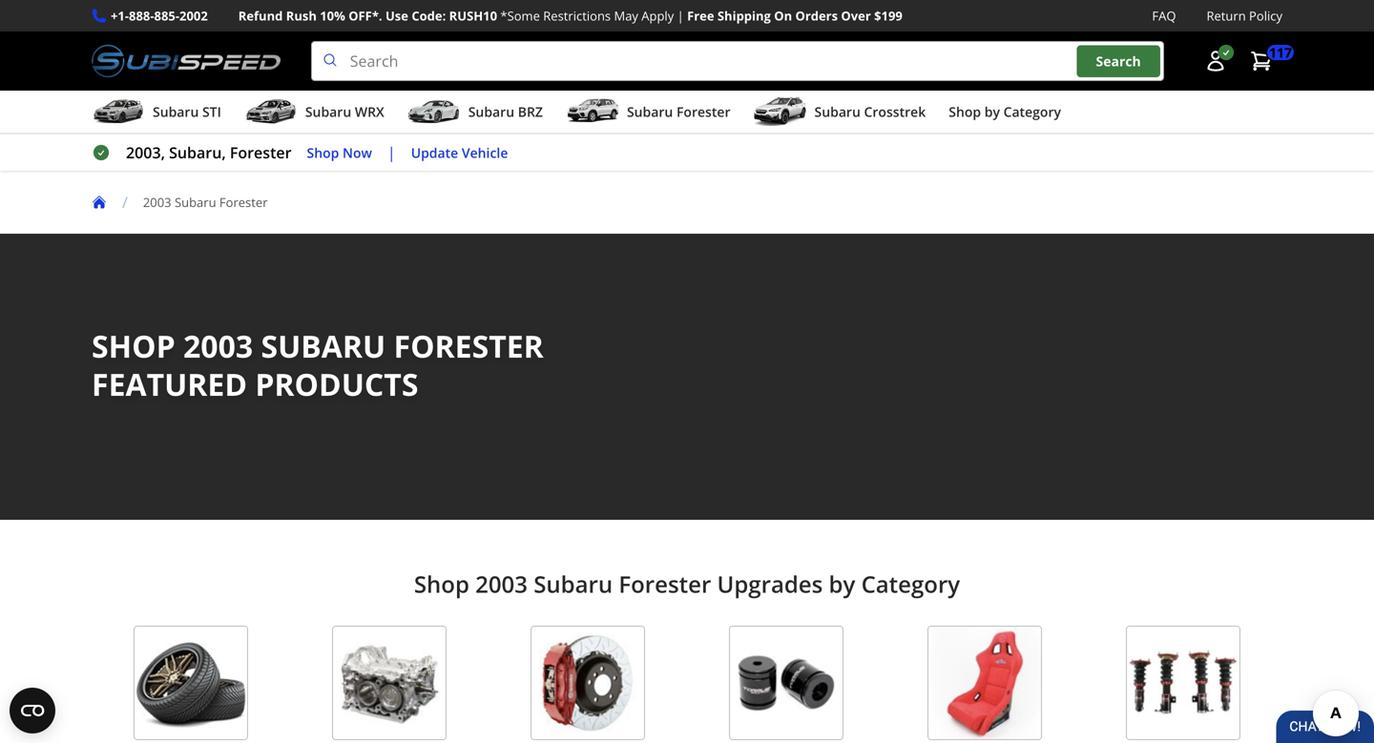 Task type: vqa. For each thing, say whether or not it's contained in the screenshot.
top |
yes



Task type: describe. For each thing, give the bounding box(es) containing it.
return policy link
[[1207, 6, 1283, 26]]

forester
[[394, 326, 544, 367]]

subaru crosstrek button
[[754, 95, 926, 133]]

refund
[[238, 7, 283, 24]]

1 horizontal spatial |
[[677, 7, 684, 24]]

drivetrain image image
[[729, 626, 844, 741]]

0 horizontal spatial |
[[387, 142, 396, 163]]

shop 2003 subaru forester featured products
[[92, 326, 544, 405]]

+1-
[[111, 7, 129, 24]]

/
[[122, 192, 128, 212]]

subaru for subaru crosstrek
[[815, 103, 861, 121]]

subaru for subaru brz
[[468, 103, 515, 121]]

10%
[[320, 7, 345, 24]]

subaru brz button
[[407, 95, 543, 133]]

rush10
[[449, 7, 497, 24]]

button image
[[1205, 50, 1227, 73]]

search
[[1096, 52, 1141, 70]]

2003, subaru, forester
[[126, 142, 292, 163]]

2002
[[179, 7, 208, 24]]

brz
[[518, 103, 543, 121]]

by inside shop by category dropdown button
[[985, 103, 1000, 121]]

2003 subaru forester
[[143, 194, 268, 211]]

sti
[[202, 103, 221, 121]]

code:
[[412, 7, 446, 24]]

subaru wrx button
[[244, 95, 384, 133]]

shop now link
[[307, 142, 372, 164]]

shop
[[92, 326, 175, 367]]

orders
[[796, 7, 838, 24]]

shop by category
[[949, 103, 1061, 121]]

policy
[[1249, 7, 1283, 24]]

a subaru sti thumbnail image image
[[92, 97, 145, 126]]

*some
[[501, 7, 540, 24]]

return
[[1207, 7, 1246, 24]]

wrx
[[355, 103, 384, 121]]

885-
[[154, 7, 179, 24]]

off*.
[[349, 7, 382, 24]]

2003,
[[126, 142, 165, 163]]

shop now
[[307, 143, 372, 162]]

subaru for subaru sti
[[153, 103, 199, 121]]

faq
[[1152, 7, 1176, 24]]

shop for shop by category
[[949, 103, 981, 121]]

wheels and tires image image
[[134, 626, 248, 741]]

update vehicle
[[411, 143, 508, 162]]

update
[[411, 143, 458, 162]]

crosstrek
[[864, 103, 926, 121]]

0 horizontal spatial 2003
[[143, 194, 171, 211]]

on
[[774, 7, 792, 24]]

category inside dropdown button
[[1004, 103, 1061, 121]]

subaru brz
[[468, 103, 543, 121]]

open widget image
[[10, 688, 55, 734]]



Task type: locate. For each thing, give the bounding box(es) containing it.
over
[[841, 7, 871, 24]]

2003
[[143, 194, 171, 211], [183, 326, 253, 367], [475, 569, 528, 600]]

subaru wrx
[[305, 103, 384, 121]]

2 vertical spatial shop
[[414, 569, 470, 600]]

a subaru crosstrek thumbnail image image
[[754, 97, 807, 126]]

a subaru forester thumbnail image image
[[566, 97, 619, 126]]

shop
[[949, 103, 981, 121], [307, 143, 339, 162], [414, 569, 470, 600]]

0 horizontal spatial category
[[862, 569, 960, 600]]

forester inside subaru forester dropdown button
[[677, 103, 731, 121]]

brakes image image
[[531, 626, 645, 741]]

1 horizontal spatial shop
[[414, 569, 470, 600]]

restrictions
[[543, 7, 611, 24]]

| right now
[[387, 142, 396, 163]]

subispeed logo image
[[92, 41, 280, 81]]

2003 inside shop 2003 subaru forester featured products
[[183, 326, 253, 367]]

0 horizontal spatial by
[[829, 569, 856, 600]]

a subaru wrx thumbnail image image
[[244, 97, 298, 126]]

subaru sti button
[[92, 95, 221, 133]]

engine image image
[[332, 626, 447, 741]]

upgrades
[[717, 569, 823, 600]]

1 vertical spatial category
[[862, 569, 960, 600]]

subaru sti
[[153, 103, 221, 121]]

1 vertical spatial shop
[[307, 143, 339, 162]]

shipping
[[718, 7, 771, 24]]

|
[[677, 7, 684, 24], [387, 142, 396, 163]]

0 horizontal spatial shop
[[307, 143, 339, 162]]

search input field
[[311, 41, 1165, 81]]

vehicle
[[462, 143, 508, 162]]

subaru
[[261, 326, 386, 367]]

1 vertical spatial |
[[387, 142, 396, 163]]

2003 for shop
[[183, 326, 253, 367]]

2003 subaru forester link
[[143, 194, 283, 211]]

may
[[614, 7, 638, 24]]

forester
[[677, 103, 731, 121], [230, 142, 292, 163], [219, 194, 268, 211], [619, 569, 711, 600]]

2 vertical spatial 2003
[[475, 569, 528, 600]]

update vehicle button
[[411, 142, 508, 164]]

0 vertical spatial 2003
[[143, 194, 171, 211]]

1 vertical spatial by
[[829, 569, 856, 600]]

subaru forester button
[[566, 95, 731, 133]]

subaru for subaru wrx
[[305, 103, 351, 121]]

$199
[[874, 7, 903, 24]]

subaru forester
[[627, 103, 731, 121]]

subaru for subaru forester
[[627, 103, 673, 121]]

apply
[[642, 7, 674, 24]]

shop for shop 2003 subaru forester upgrades by category
[[414, 569, 470, 600]]

0 vertical spatial by
[[985, 103, 1000, 121]]

suspension image image
[[1126, 626, 1241, 741]]

1 horizontal spatial category
[[1004, 103, 1061, 121]]

+1-888-885-2002
[[111, 7, 208, 24]]

+1-888-885-2002 link
[[111, 6, 208, 26]]

free
[[687, 7, 714, 24]]

117 button
[[1241, 42, 1294, 80]]

888-
[[129, 7, 154, 24]]

subaru
[[153, 103, 199, 121], [305, 103, 351, 121], [468, 103, 515, 121], [627, 103, 673, 121], [815, 103, 861, 121], [175, 194, 216, 211], [534, 569, 613, 600]]

featured
[[92, 364, 247, 405]]

products
[[255, 364, 418, 405]]

search button
[[1077, 45, 1160, 77]]

by
[[985, 103, 1000, 121], [829, 569, 856, 600]]

2 horizontal spatial shop
[[949, 103, 981, 121]]

home image
[[92, 195, 107, 210]]

a subaru brz thumbnail image image
[[407, 97, 461, 126]]

refund rush 10% off*. use code: rush10 *some restrictions may apply | free shipping on orders over $199
[[238, 7, 903, 24]]

2003 for shop
[[475, 569, 528, 600]]

use
[[386, 7, 408, 24]]

1 vertical spatial 2003
[[183, 326, 253, 367]]

now
[[343, 143, 372, 162]]

subaru,
[[169, 142, 226, 163]]

return policy
[[1207, 7, 1283, 24]]

subaru inside dropdown button
[[815, 103, 861, 121]]

2 horizontal spatial 2003
[[475, 569, 528, 600]]

rush
[[286, 7, 317, 24]]

0 vertical spatial shop
[[949, 103, 981, 121]]

category
[[1004, 103, 1061, 121], [862, 569, 960, 600]]

shop for shop now
[[307, 143, 339, 162]]

1 horizontal spatial by
[[985, 103, 1000, 121]]

subaru crosstrek
[[815, 103, 926, 121]]

interior image image
[[928, 626, 1042, 741]]

shop by category button
[[949, 95, 1061, 133]]

0 vertical spatial |
[[677, 7, 684, 24]]

0 vertical spatial category
[[1004, 103, 1061, 121]]

117
[[1269, 43, 1292, 61]]

shop 2003 subaru forester upgrades by category
[[414, 569, 960, 600]]

1 horizontal spatial 2003
[[183, 326, 253, 367]]

| left free
[[677, 7, 684, 24]]

shop inside dropdown button
[[949, 103, 981, 121]]

faq link
[[1152, 6, 1176, 26]]



